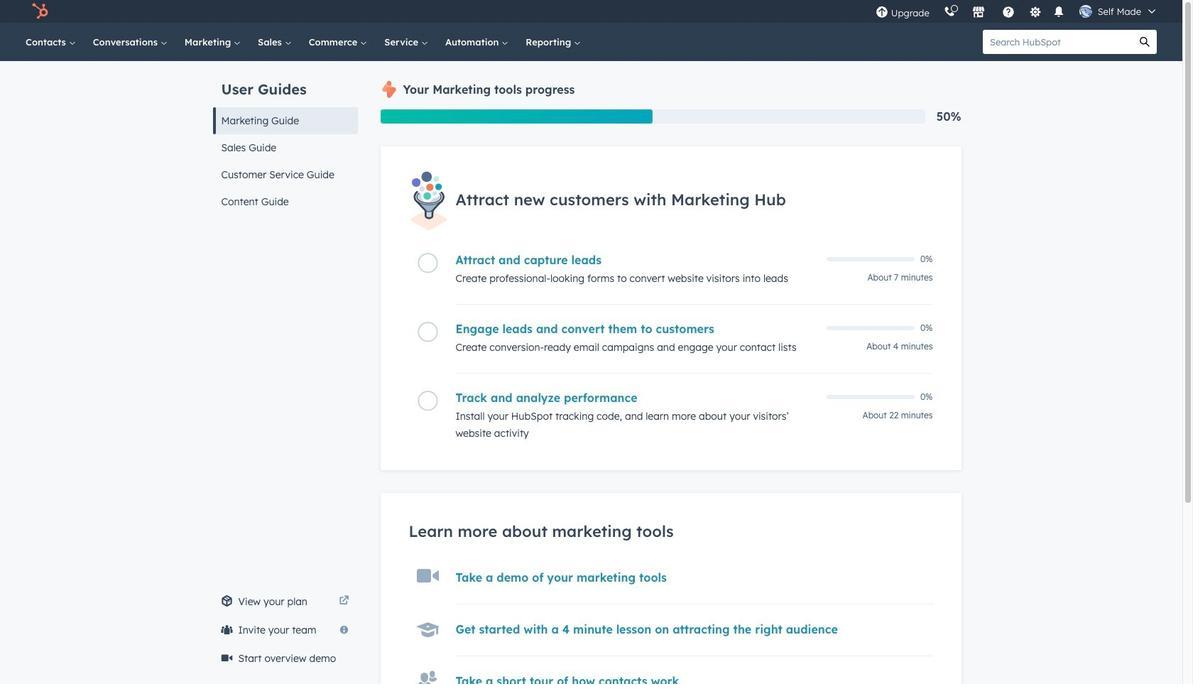Task type: locate. For each thing, give the bounding box(es) containing it.
ruby anderson image
[[1080, 5, 1093, 18]]

progress bar
[[381, 109, 653, 124]]

menu
[[869, 0, 1166, 23]]

1 link opens in a new window image from the top
[[339, 593, 349, 610]]

link opens in a new window image
[[339, 593, 349, 610], [339, 596, 349, 607]]

user guides element
[[213, 61, 358, 215]]

marketplaces image
[[973, 6, 986, 19]]



Task type: describe. For each thing, give the bounding box(es) containing it.
Search HubSpot search field
[[984, 30, 1134, 54]]

2 link opens in a new window image from the top
[[339, 596, 349, 607]]



Task type: vqa. For each thing, say whether or not it's contained in the screenshot.
ruby anderson icon
yes



